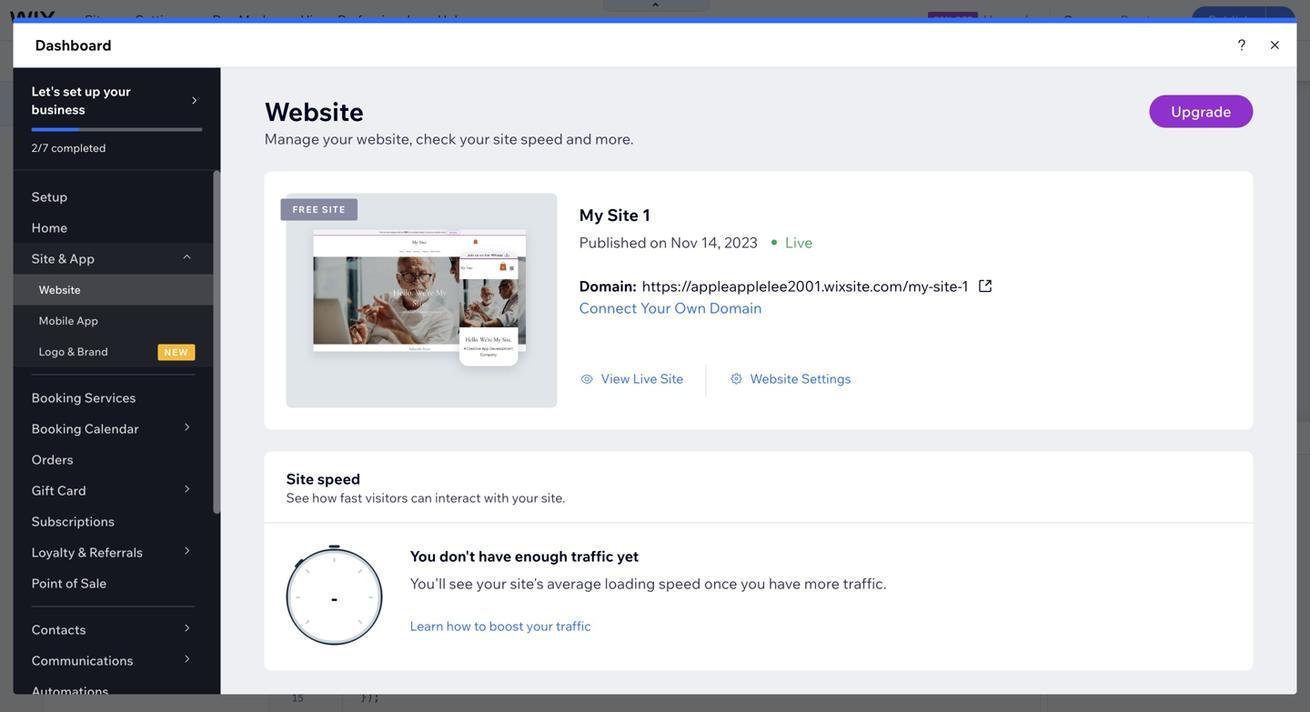 Task type: vqa. For each thing, say whether or not it's contained in the screenshot.
the Create
yes



Task type: locate. For each thing, give the bounding box(es) containing it.
$w . onready ( function
[[360, 495, 485, 508]]

wix inside wix bookings scheduling platform, calendar & online booking
[[593, 149, 618, 167]]

(
[[426, 495, 433, 508]]

bookings,
[[718, 208, 777, 224]]

my business
[[347, 99, 434, 117]]

masterpage.js
[[93, 361, 171, 376]]

booking down 'booking form'
[[96, 329, 142, 344]]

11
[[292, 628, 304, 639]]

1 horizontal spatial bookings
[[622, 149, 686, 167]]

my
[[347, 99, 369, 117]]

// click "run", or preview your site, to execute y our code
[[387, 659, 768, 672]]

to
[[634, 208, 648, 224]]

0 vertical spatial tools
[[1166, 53, 1197, 69]]

wix left forms
[[347, 184, 369, 200]]

bookings up forms
[[372, 153, 427, 169]]

bookings inside wix bookings scheduling platform, calendar & online booking
[[622, 149, 686, 167]]

1 vertical spatial online
[[679, 208, 715, 224]]

your for first
[[623, 252, 650, 268]]

your for work
[[604, 308, 631, 324]]

booking
[[96, 304, 142, 319], [96, 329, 142, 344]]

0 vertical spatial 1
[[593, 53, 599, 69]]

calendar
[[145, 329, 195, 344]]

find
[[347, 270, 373, 286]]

business
[[372, 99, 434, 117]]

your left first
[[623, 252, 650, 268]]

13 14 15
[[292, 660, 304, 704]]

10
[[292, 611, 304, 623]]

booking up booking calendar
[[96, 304, 142, 319]]

connect left payment
[[581, 363, 632, 379]]

your right set
[[604, 308, 631, 324]]

1 horizontal spatial &
[[774, 169, 782, 185]]

1
[[593, 53, 599, 69], [298, 464, 304, 475]]

calendar
[[719, 169, 771, 185]]

1 vertical spatial your
[[623, 252, 650, 268]]

wix bookings
[[347, 153, 427, 169]]

bookings for wix bookings
[[372, 153, 427, 169]]

mode
[[239, 12, 273, 28]]

6 7 8 9 10 11
[[292, 546, 304, 639]]

add
[[1231, 611, 1254, 627]]

your
[[661, 53, 688, 69], [623, 252, 650, 268], [604, 308, 631, 324]]

tools right the 'more'
[[428, 239, 459, 255]]

0 vertical spatial connect
[[607, 53, 658, 69]]

13
[[292, 660, 304, 672]]

// call functions on page elements, e.g.:
[[387, 610, 656, 623]]

0 vertical spatial online
[[785, 169, 821, 185]]

preview button
[[1107, 0, 1181, 40]]

services
[[69, 53, 120, 69]]

main pages
[[66, 124, 129, 139]]

2
[[298, 480, 304, 491]]

0 horizontal spatial tools
[[428, 239, 459, 255]]

connect right site-
[[607, 53, 658, 69]]

0 horizontal spatial 1
[[298, 464, 304, 475]]

100% button
[[1052, 41, 1127, 81]]

pages
[[95, 124, 129, 139]]

wix
[[593, 149, 618, 167], [347, 153, 369, 169], [347, 184, 369, 200]]

bookings
[[622, 149, 686, 167], [372, 153, 427, 169]]

onready
[[380, 495, 426, 508]]

&
[[774, 169, 782, 185], [412, 184, 420, 200]]

form
[[145, 304, 174, 319]]

online right the take
[[679, 208, 715, 224]]

1 horizontal spatial online
[[785, 169, 821, 185]]

save button
[[1051, 0, 1107, 40]]

https://appleapplelee2001.wixsite.com/my-
[[313, 53, 568, 69]]

1 horizontal spatial tools
[[1166, 53, 1197, 69]]

apps
[[376, 270, 407, 286]]

8
[[298, 578, 304, 590]]

publish button
[[1192, 6, 1266, 34]]

platform,
[[663, 169, 717, 185]]

0 horizontal spatial bookings
[[372, 153, 427, 169]]

1 booking from the top
[[96, 304, 142, 319]]

wix down my
[[347, 153, 369, 169]]

online
[[117, 253, 153, 268]]

{
[[512, 495, 518, 508]]

1 vertical spatial tools
[[428, 239, 459, 255]]

$w
[[360, 495, 374, 508]]

an
[[1146, 611, 1161, 627]]

tools button
[[1128, 41, 1214, 81]]

site
[[85, 12, 108, 28]]

0 horizontal spatial online
[[679, 208, 715, 224]]

payment
[[634, 363, 687, 379]]

15
[[292, 693, 304, 704]]

page code
[[53, 92, 118, 108]]

your left domain
[[661, 53, 688, 69]]

bookings up scheduling
[[622, 149, 686, 167]]

4
[[298, 513, 304, 524]]

2 vertical spatial your
[[604, 308, 631, 324]]

1 vertical spatial booking
[[96, 329, 142, 344]]

wix up scheduling
[[593, 149, 618, 167]]

online left booking
[[785, 169, 821, 185]]

0 vertical spatial booking
[[96, 304, 142, 319]]

tools down preview
[[1166, 53, 1197, 69]]

element
[[1164, 611, 1213, 627]]

1 vertical spatial connect
[[581, 363, 632, 379]]

connect
[[607, 53, 658, 69], [581, 363, 632, 379]]

more.
[[1229, 628, 1263, 643]]

booking for booking calendar
[[96, 329, 142, 344]]

2 booking from the top
[[96, 329, 142, 344]]

its
[[1168, 628, 1182, 643]]

7
[[298, 562, 304, 573]]

& right calendar
[[774, 169, 782, 185]]

// console.log("hello world!");
[[387, 577, 591, 590]]

& right forms
[[412, 184, 420, 200]]



Task type: describe. For each thing, give the bounding box(es) containing it.
booking for booking form
[[96, 304, 142, 319]]

id,
[[1185, 628, 1201, 643]]

select
[[1106, 611, 1144, 627]]

hours
[[668, 308, 703, 324]]

professional
[[338, 12, 410, 28]]

connect payment methods
[[581, 363, 743, 379]]

search
[[1253, 53, 1294, 69]]

9
[[298, 595, 304, 606]]

payments
[[423, 184, 482, 200]]

skip
[[803, 253, 825, 267]]

bookings for wix bookings scheduling platform, calendar & online booking
[[622, 149, 686, 167]]

booking
[[824, 169, 873, 185]]

home
[[86, 151, 119, 166]]

preview
[[1121, 12, 1168, 28]]

events,
[[1096, 628, 1139, 643]]

// $w("#button1").label = "click me!";
[[387, 626, 637, 639]]

3
[[298, 496, 304, 508]]

find apps
[[347, 270, 407, 286]]

.
[[374, 495, 380, 508]]

scheduling
[[593, 169, 660, 185]]

& inside wix bookings scheduling platform, calendar & online booking
[[774, 169, 782, 185]]

wix forms & payments
[[347, 184, 482, 200]]

forms
[[372, 184, 409, 200]]

// click "run", or preview your site, to execute y
[[387, 659, 716, 672]]

site-
[[568, 53, 593, 69]]

6
[[298, 546, 304, 557]]

1 horizontal spatial 1
[[593, 53, 599, 69]]

0 vertical spatial your
[[661, 53, 688, 69]]

hire a professional
[[300, 12, 410, 28]]

explore more tools
[[347, 239, 459, 255]]

search button
[[1214, 41, 1311, 81]]

// velo api reference:
[[360, 462, 512, 475]]

wix for wix forms & payments
[[347, 184, 369, 200]]

our code
[[716, 659, 768, 672]]

off
[[955, 14, 973, 25]]

book online
[[86, 253, 153, 268]]

dev
[[212, 12, 236, 28]]

upgrade
[[984, 12, 1036, 28]]

100%
[[1081, 53, 1114, 69]]

tools inside "button"
[[1166, 53, 1197, 69]]

});
[[360, 692, 380, 704]]

main
[[66, 124, 93, 139]]

booking form
[[96, 304, 174, 319]]

wix for wix bookings
[[347, 153, 369, 169]]

wix for wix bookings scheduling platform, calendar & online booking
[[593, 149, 618, 167]]

select an element to add events, edit its id, and more.
[[1096, 611, 1263, 643]]

settings
[[135, 12, 185, 28]]

set
[[581, 308, 601, 324]]

wix bookings image
[[538, 147, 576, 186]]

()
[[492, 495, 505, 508]]

2 3 4
[[298, 480, 304, 524]]

work
[[634, 308, 665, 324]]

14
[[292, 677, 304, 688]]

0 horizontal spatial &
[[412, 184, 420, 200]]

edit
[[1142, 628, 1165, 643]]

take
[[651, 208, 676, 224]]

to take online bookings,
[[634, 208, 777, 224]]

function
[[433, 495, 485, 508]]

skip button
[[803, 249, 825, 271]]

code
[[86, 92, 118, 108]]

online inside wix bookings scheduling platform, calendar & online booking
[[785, 169, 821, 185]]

1 vertical spatial 1
[[298, 464, 304, 475]]

to
[[1216, 611, 1228, 627]]

page
[[53, 92, 83, 108]]

dev mode
[[212, 12, 273, 28]]

first
[[653, 252, 679, 268]]

set your work hours
[[581, 308, 703, 324]]

50%
[[934, 14, 953, 25]]

methods
[[690, 363, 743, 379]]

create your first service
[[581, 252, 727, 268]]

book
[[86, 253, 114, 268]]

publish
[[1209, 12, 1252, 28]]

domain
[[691, 53, 737, 69]]

service
[[682, 252, 727, 268]]

help
[[438, 12, 466, 28]]

https://appleapplelee2001.wixsite.com/my-site-1 connect your domain
[[313, 53, 737, 69]]

run button
[[1038, 422, 1117, 454]]

booking calendar
[[96, 329, 195, 344]]

hire
[[300, 12, 325, 28]]



